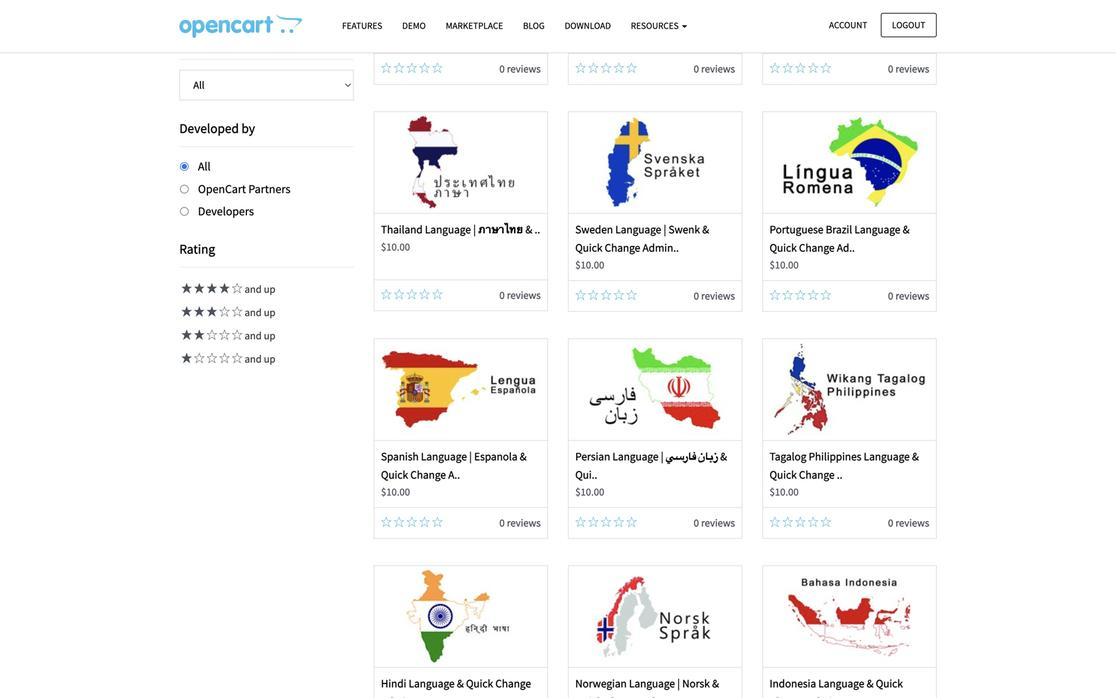 Task type: locate. For each thing, give the bounding box(es) containing it.
star light o image
[[420, 62, 430, 73], [588, 62, 599, 73], [614, 62, 625, 73], [796, 62, 806, 73], [808, 62, 819, 73], [407, 289, 417, 300], [420, 289, 430, 300], [432, 289, 443, 300], [588, 290, 599, 300], [614, 290, 625, 300], [770, 290, 781, 300], [821, 290, 832, 300], [217, 306, 230, 317], [205, 329, 217, 340], [217, 329, 230, 340], [205, 353, 217, 363], [217, 353, 230, 363], [230, 353, 243, 363], [381, 517, 392, 527], [576, 517, 586, 527], [588, 517, 599, 527], [601, 517, 612, 527], [614, 517, 625, 527], [627, 517, 637, 527], [770, 517, 781, 527], [808, 517, 819, 527], [821, 517, 832, 527]]

& inside indonesia language & quick change admin lang..
[[867, 677, 874, 691]]

| inside the norwegian language | norsk & quick change ad..
[[678, 677, 681, 691]]

|
[[856, 0, 858, 9], [474, 222, 476, 236], [664, 222, 667, 236], [470, 450, 472, 463], [661, 450, 664, 463], [678, 677, 681, 691]]

& inside portuguese brazil language & quick change ad.. $10.00
[[903, 222, 910, 236]]

indonesia language & quick change admin lang.. link
[[770, 677, 904, 698]]

3 and up link from the top
[[179, 329, 276, 342]]

ukraine language & quick change admin language
[[576, 0, 699, 27]]

1 vertical spatial opencart
[[198, 181, 246, 196]]

portuguese
[[770, 222, 824, 236]]

demo
[[403, 20, 426, 32]]

$10.00 down spanish
[[381, 485, 410, 499]]

0 vertical spatial opencart
[[179, 33, 233, 50]]

0
[[500, 62, 505, 75], [694, 62, 700, 75], [889, 62, 894, 75], [500, 289, 505, 302], [694, 289, 700, 303], [889, 289, 894, 303], [500, 516, 505, 530], [694, 516, 700, 530], [889, 516, 894, 530]]

| inside "thailand language | ภาษาไทย & .. $10.00"
[[474, 222, 476, 236]]

admin
[[419, 13, 450, 27], [614, 13, 644, 27], [381, 695, 412, 698], [808, 695, 839, 698]]

change
[[381, 13, 417, 27], [576, 13, 611, 27], [800, 13, 835, 27], [605, 241, 641, 254], [800, 241, 835, 254], [411, 468, 446, 482], [800, 468, 835, 482], [496, 677, 531, 691], [605, 695, 641, 698], [770, 695, 806, 698]]

1 and up from the top
[[243, 282, 276, 296]]

language inside the norwegian language | norsk & quick change ad..
[[629, 677, 676, 691]]

1 horizontal spatial a..
[[837, 13, 849, 27]]

0 vertical spatial a..
[[837, 13, 849, 27]]

reviews for spanish language | espanola & quick change a..
[[507, 516, 541, 530]]

1 vertical spatial ..
[[837, 468, 843, 482]]

persian
[[576, 450, 611, 463]]

version
[[236, 33, 276, 50]]

rating
[[179, 241, 215, 257]]

| left ภาษาไทย
[[474, 222, 476, 236]]

admin inside hindi language & quick change admin language
[[381, 695, 412, 698]]

reviews for persian language | زبان فارسي & qui..
[[702, 516, 736, 530]]

| left the espanola
[[470, 450, 472, 463]]

opencart up developers
[[198, 181, 246, 196]]

$10.00 down tagalog
[[770, 485, 799, 499]]

blog
[[523, 20, 545, 32]]

developed
[[179, 120, 239, 137]]

| for ภาษาไทย
[[474, 222, 476, 236]]

0 horizontal spatial ad..
[[643, 695, 661, 698]]

1 horizontal spatial ad..
[[837, 241, 856, 254]]

persian language | زبان فارسي & qui.. link
[[576, 450, 728, 482]]

opencart partners
[[198, 181, 291, 196]]

norsk
[[683, 677, 710, 691]]

| up admin..
[[664, 222, 667, 236]]

reviews
[[507, 62, 541, 75], [702, 62, 736, 75], [896, 62, 930, 75], [507, 289, 541, 302], [702, 289, 736, 303], [896, 289, 930, 303], [507, 516, 541, 530], [702, 516, 736, 530], [896, 516, 930, 530]]

lang..
[[841, 695, 870, 698]]

language inside "thailand language | ภาษาไทย & .. $10.00"
[[425, 222, 471, 236]]

portuguese brazil language & quick change ad.. $10.00
[[770, 222, 910, 272]]

a.. inside turkish language | türkçe & quick change a..
[[837, 13, 849, 27]]

quick
[[478, 0, 505, 9], [672, 0, 699, 9], [770, 13, 797, 27], [576, 241, 603, 254], [770, 241, 797, 254], [381, 468, 408, 482], [770, 468, 797, 482], [466, 677, 494, 691], [876, 677, 904, 691], [576, 695, 603, 698]]

& inside the spanish language | espanola & quick change a.. $10.00
[[520, 450, 527, 463]]

by
[[242, 120, 255, 137]]

indonesia language & quick change admin lang.. image
[[764, 566, 937, 667]]

and up link
[[179, 282, 276, 296], [179, 306, 276, 319], [179, 329, 276, 342], [179, 352, 276, 366]]

opencart for opencart version
[[179, 33, 233, 50]]

spanish
[[381, 450, 419, 463]]

| inside persian language | زبان فارسي & qui.. $10.00
[[661, 450, 664, 463]]

admin inside indonesia language & quick change admin lang..
[[808, 695, 839, 698]]

download link
[[555, 14, 621, 37]]

logout
[[893, 19, 926, 31]]

ad..
[[837, 241, 856, 254], [643, 695, 661, 698]]

None radio
[[180, 185, 189, 193], [180, 207, 189, 216], [180, 185, 189, 193], [180, 207, 189, 216]]

$10.00 down sweden
[[576, 258, 605, 272]]

&
[[469, 0, 475, 9], [663, 0, 670, 9], [894, 0, 901, 9], [526, 222, 533, 236], [703, 222, 710, 236], [903, 222, 910, 236], [520, 450, 527, 463], [721, 450, 728, 463], [913, 450, 920, 463], [457, 677, 464, 691], [713, 677, 720, 691], [867, 677, 874, 691]]

quick inside indonesia language & quick change admin lang..
[[876, 677, 904, 691]]

up
[[264, 282, 276, 296], [264, 306, 276, 319], [264, 329, 276, 342], [264, 352, 276, 366]]

star light image
[[179, 283, 192, 293], [192, 283, 205, 293], [205, 283, 217, 293], [179, 306, 192, 317], [192, 329, 205, 340], [179, 353, 192, 363]]

.. down philippines
[[837, 468, 843, 482]]

| inside sweden language | swenk & quick change admin.. $10.00
[[664, 222, 667, 236]]

norwegian language | norsk & quick change ad..
[[576, 677, 720, 698]]

marketplace
[[446, 20, 503, 32]]

reviews for tagalog philippines language & quick change ..
[[896, 516, 930, 530]]

| left the türkçe
[[856, 0, 858, 9]]

$10.00
[[381, 240, 410, 253], [576, 258, 605, 272], [770, 258, 799, 272], [381, 485, 410, 499], [576, 485, 605, 499], [770, 485, 799, 499]]

sweden
[[576, 222, 613, 236]]

$10.00 down 'thailand'
[[381, 240, 410, 253]]

language inside indonesia language & quick change admin lang..
[[819, 677, 865, 691]]

| for swenk
[[664, 222, 667, 236]]

admin inside 'ukraine language & quick change admin language'
[[614, 13, 644, 27]]

thailand language | ภาษาไทย & .. link
[[381, 222, 541, 236]]

| left "norsk"
[[678, 677, 681, 691]]

3 and from the top
[[245, 329, 262, 342]]

0 for portuguese brazil language & quick change ad..
[[889, 289, 894, 303]]

and
[[245, 282, 262, 296], [245, 306, 262, 319], [245, 329, 262, 342], [245, 352, 262, 366]]

$10.00 inside the spanish language | espanola & quick change a.. $10.00
[[381, 485, 410, 499]]

quick inside sweden language | swenk & quick change admin.. $10.00
[[576, 241, 603, 254]]

& inside persian language | زبان فارسي & qui.. $10.00
[[721, 450, 728, 463]]

2 up from the top
[[264, 306, 276, 319]]

language inside persian language | زبان فارسي & qui.. $10.00
[[613, 450, 659, 463]]

indonesia
[[770, 677, 817, 691]]

| for زبان
[[661, 450, 664, 463]]

hindi language & quick change admin language link
[[381, 677, 531, 698]]

sweden language | swenk & quick change admin.. $10.00
[[576, 222, 710, 272]]

change inside russian language & quick change admin language
[[381, 13, 417, 27]]

star light image
[[217, 283, 230, 293], [192, 306, 205, 317], [205, 306, 217, 317], [179, 329, 192, 340]]

1 vertical spatial a..
[[449, 468, 460, 482]]

admin..
[[643, 241, 679, 254]]

persian language | زبان فارسي & qui.. image
[[569, 339, 742, 440]]

.. inside tagalog philippines language & quick change .. $10.00
[[837, 468, 843, 482]]

0 for sweden language | swenk & quick change admin..
[[694, 289, 700, 303]]

tagalog philippines language & quick change .. image
[[764, 339, 937, 440]]

account
[[830, 19, 868, 31]]

0 for persian language | زبان فارسي & qui..
[[694, 516, 700, 530]]

norwegian language | norsk & quick change ad.. link
[[576, 677, 720, 698]]

.. inside "thailand language | ภาษาไทย & .. $10.00"
[[535, 222, 541, 236]]

0 reviews
[[500, 62, 541, 75], [694, 62, 736, 75], [889, 62, 930, 75], [500, 289, 541, 302], [694, 289, 736, 303], [889, 289, 930, 303], [500, 516, 541, 530], [694, 516, 736, 530], [889, 516, 930, 530]]

russian language & quick change admin language link
[[381, 0, 505, 27]]

spanish language | espanola & quick change a.. link
[[381, 450, 527, 482]]

| inside turkish language | türkçe & quick change a..
[[856, 0, 858, 9]]

blog link
[[513, 14, 555, 37]]

espanola
[[475, 450, 518, 463]]

norwegian language | norsk & quick change ad.. image
[[569, 566, 742, 667]]

hindi language & quick change admin language
[[381, 677, 531, 698]]

& inside turkish language | türkçe & quick change a..
[[894, 0, 901, 9]]

$10.00 down qui..
[[576, 485, 605, 499]]

admin inside russian language & quick change admin language
[[419, 13, 450, 27]]

0 horizontal spatial ..
[[535, 222, 541, 236]]

.. right ภาษาไทย
[[535, 222, 541, 236]]

4 up from the top
[[264, 352, 276, 366]]

star light o image
[[381, 62, 392, 73], [394, 62, 405, 73], [407, 62, 417, 73], [432, 62, 443, 73], [576, 62, 586, 73], [601, 62, 612, 73], [627, 62, 637, 73], [770, 62, 781, 73], [783, 62, 794, 73], [821, 62, 832, 73], [230, 283, 243, 293], [381, 289, 392, 300], [394, 289, 405, 300], [576, 290, 586, 300], [601, 290, 612, 300], [627, 290, 637, 300], [783, 290, 794, 300], [796, 290, 806, 300], [808, 290, 819, 300], [230, 306, 243, 317], [230, 329, 243, 340], [192, 353, 205, 363], [394, 517, 405, 527], [407, 517, 417, 527], [420, 517, 430, 527], [432, 517, 443, 527], [783, 517, 794, 527], [796, 517, 806, 527]]

features
[[342, 20, 383, 32]]

tagalog
[[770, 450, 807, 463]]

quick inside the norwegian language | norsk & quick change ad..
[[576, 695, 603, 698]]

زبان
[[699, 450, 718, 463]]

a..
[[837, 13, 849, 27], [449, 468, 460, 482]]

0 vertical spatial ad..
[[837, 241, 856, 254]]

..
[[535, 222, 541, 236], [837, 468, 843, 482]]

1 vertical spatial ad..
[[643, 695, 661, 698]]

thailand
[[381, 222, 423, 236]]

1 horizontal spatial ..
[[837, 468, 843, 482]]

change inside the norwegian language | norsk & quick change ad..
[[605, 695, 641, 698]]

None radio
[[180, 162, 189, 171]]

0 vertical spatial ..
[[535, 222, 541, 236]]

hindi
[[381, 677, 407, 691]]

language
[[420, 0, 466, 9], [615, 0, 661, 9], [807, 0, 853, 9], [452, 13, 498, 27], [647, 13, 693, 27], [425, 222, 471, 236], [616, 222, 662, 236], [855, 222, 901, 236], [421, 450, 467, 463], [613, 450, 659, 463], [864, 450, 910, 463], [409, 677, 455, 691], [629, 677, 676, 691], [819, 677, 865, 691], [414, 695, 460, 698]]

opencart
[[179, 33, 233, 50], [198, 181, 246, 196]]

1 and up link from the top
[[179, 282, 276, 296]]

opencart left version
[[179, 33, 233, 50]]

| inside the spanish language | espanola & quick change a.. $10.00
[[470, 450, 472, 463]]

opencart version
[[179, 33, 276, 50]]

language inside portuguese brazil language & quick change ad.. $10.00
[[855, 222, 901, 236]]

1 up from the top
[[264, 282, 276, 296]]

russian
[[381, 0, 418, 9]]

ad.. inside the norwegian language | norsk & quick change ad..
[[643, 695, 661, 698]]

& inside "thailand language | ภาษาไทย & .. $10.00"
[[526, 222, 533, 236]]

| left فارسي
[[661, 450, 664, 463]]

a.. inside the spanish language | espanola & quick change a.. $10.00
[[449, 468, 460, 482]]

quick inside 'ukraine language & quick change admin language'
[[672, 0, 699, 9]]

change inside sweden language | swenk & quick change admin.. $10.00
[[605, 241, 641, 254]]

a.. for espanola
[[449, 468, 460, 482]]

0 horizontal spatial a..
[[449, 468, 460, 482]]

logout link
[[881, 13, 937, 37]]

and up
[[243, 282, 276, 296], [243, 306, 276, 319], [243, 329, 276, 342], [243, 352, 276, 366]]

| for espanola
[[470, 450, 472, 463]]

features link
[[332, 14, 393, 37]]

opencart language  extensions image
[[179, 14, 302, 38]]

$10.00 down portuguese at the right of page
[[770, 258, 799, 272]]

quick inside russian language & quick change admin language
[[478, 0, 505, 9]]



Task type: vqa. For each thing, say whether or not it's contained in the screenshot.
the Map region
no



Task type: describe. For each thing, give the bounding box(es) containing it.
quick inside portuguese brazil language & quick change ad.. $10.00
[[770, 241, 797, 254]]

quick inside the spanish language | espanola & quick change a.. $10.00
[[381, 468, 408, 482]]

swenk
[[669, 222, 701, 236]]

hindi language & quick change admin language image
[[375, 566, 548, 667]]

2 and up link from the top
[[179, 306, 276, 319]]

2 and from the top
[[245, 306, 262, 319]]

language inside tagalog philippines language & quick change .. $10.00
[[864, 450, 910, 463]]

3 and up from the top
[[243, 329, 276, 342]]

reviews for sweden language | swenk & quick change admin..
[[702, 289, 736, 303]]

sweden language | swenk & quick change admin.. link
[[576, 222, 710, 254]]

ukraine
[[576, 0, 613, 9]]

0 for spanish language | espanola & quick change a..
[[500, 516, 505, 530]]

language inside sweden language | swenk & quick change admin.. $10.00
[[616, 222, 662, 236]]

0 reviews for tagalog philippines language & quick change ..
[[889, 516, 930, 530]]

turkish language | türkçe & quick change a.. link
[[770, 0, 901, 27]]

3 up from the top
[[264, 329, 276, 342]]

& inside russian language & quick change admin language
[[469, 0, 475, 9]]

turkish
[[770, 0, 805, 9]]

change inside hindi language & quick change admin language
[[496, 677, 531, 691]]

quick inside turkish language | türkçe & quick change a..
[[770, 13, 797, 27]]

resources link
[[621, 14, 698, 37]]

developed by
[[179, 120, 255, 137]]

quick inside hindi language & quick change admin language
[[466, 677, 494, 691]]

0 for thailand language | ภาษาไทย & ..
[[500, 289, 505, 302]]

& inside 'ukraine language & quick change admin language'
[[663, 0, 670, 9]]

0 reviews for persian language | زبان فارسي & qui..
[[694, 516, 736, 530]]

2 and up from the top
[[243, 306, 276, 319]]

ad.. inside portuguese brazil language & quick change ad.. $10.00
[[837, 241, 856, 254]]

| for norsk
[[678, 677, 681, 691]]

language inside turkish language | türkçe & quick change a..
[[807, 0, 853, 9]]

& inside tagalog philippines language & quick change .. $10.00
[[913, 450, 920, 463]]

türkçe
[[861, 0, 892, 9]]

4 and from the top
[[245, 352, 262, 366]]

philippines
[[809, 450, 862, 463]]

reviews for thailand language | ภาษาไทย & ..
[[507, 289, 541, 302]]

thailand language | ภาษาไทย & .. image
[[375, 112, 548, 213]]

4 and up link from the top
[[179, 352, 276, 366]]

1 and from the top
[[245, 282, 262, 296]]

& inside sweden language | swenk & quick change admin.. $10.00
[[703, 222, 710, 236]]

opencart for opencart partners
[[198, 181, 246, 196]]

change inside turkish language | türkçe & quick change a..
[[800, 13, 835, 27]]

change inside tagalog philippines language & quick change .. $10.00
[[800, 468, 835, 482]]

qui..
[[576, 468, 598, 482]]

$10.00 inside tagalog philippines language & quick change .. $10.00
[[770, 485, 799, 499]]

norwegian
[[576, 677, 627, 691]]

a.. for türkçe
[[837, 13, 849, 27]]

$10.00 inside persian language | زبان فارسي & qui.. $10.00
[[576, 485, 605, 499]]

turkish language | türkçe & quick change a..
[[770, 0, 901, 27]]

marketplace link
[[436, 14, 513, 37]]

russian language & quick change admin language
[[381, 0, 505, 27]]

admin for hindi
[[381, 695, 412, 698]]

& inside the norwegian language | norsk & quick change ad..
[[713, 677, 720, 691]]

indonesia language & quick change admin lang..
[[770, 677, 904, 698]]

| for türkçe
[[856, 0, 858, 9]]

$10.00 inside "thailand language | ภาษาไทย & .. $10.00"
[[381, 240, 410, 253]]

4 and up from the top
[[243, 352, 276, 366]]

change inside portuguese brazil language & quick change ad.. $10.00
[[800, 241, 835, 254]]

partners
[[249, 181, 291, 196]]

quick inside tagalog philippines language & quick change .. $10.00
[[770, 468, 797, 482]]

demo link
[[393, 14, 436, 37]]

resources
[[631, 20, 681, 32]]

0 for tagalog philippines language & quick change ..
[[889, 516, 894, 530]]

0 reviews for thailand language | ภาษาไทย & ..
[[500, 289, 541, 302]]

portuguese brazil language & quick change ad.. link
[[770, 222, 910, 254]]

thailand language | ภาษาไทย & .. $10.00
[[381, 222, 541, 253]]

0 reviews for spanish language | espanola & quick change a..
[[500, 516, 541, 530]]

change inside the spanish language | espanola & quick change a.. $10.00
[[411, 468, 446, 482]]

admin for russian
[[419, 13, 450, 27]]

account link
[[818, 13, 879, 37]]

download
[[565, 20, 611, 32]]

developers
[[198, 204, 254, 219]]

language inside the spanish language | espanola & quick change a.. $10.00
[[421, 450, 467, 463]]

0 reviews for sweden language | swenk & quick change admin..
[[694, 289, 736, 303]]

0 reviews for portuguese brazil language & quick change ad..
[[889, 289, 930, 303]]

admin for ukraine
[[614, 13, 644, 27]]

$10.00 inside portuguese brazil language & quick change ad.. $10.00
[[770, 258, 799, 272]]

admin for indonesia
[[808, 695, 839, 698]]

brazil
[[826, 222, 853, 236]]

$10.00 inside sweden language | swenk & quick change admin.. $10.00
[[576, 258, 605, 272]]

ภาษาไทย
[[479, 222, 524, 236]]

spanish language | espanola & quick change a.. $10.00
[[381, 450, 527, 499]]

spanish language | espanola & quick change a.. image
[[375, 339, 548, 440]]

ukraine language & quick change admin language link
[[576, 0, 699, 27]]

sweden language | swenk & quick change admin.. image
[[569, 112, 742, 213]]

portuguese brazil language & quick change ad.. image
[[764, 112, 937, 213]]

فارسي
[[666, 450, 697, 463]]

tagalog philippines language & quick change .. link
[[770, 450, 920, 482]]

reviews for portuguese brazil language & quick change ad..
[[896, 289, 930, 303]]

change inside indonesia language & quick change admin lang..
[[770, 695, 806, 698]]

persian language | زبان فارسي & qui.. $10.00
[[576, 450, 728, 499]]

all
[[198, 159, 211, 174]]

& inside hindi language & quick change admin language
[[457, 677, 464, 691]]

tagalog philippines language & quick change .. $10.00
[[770, 450, 920, 499]]

change inside 'ukraine language & quick change admin language'
[[576, 13, 611, 27]]



